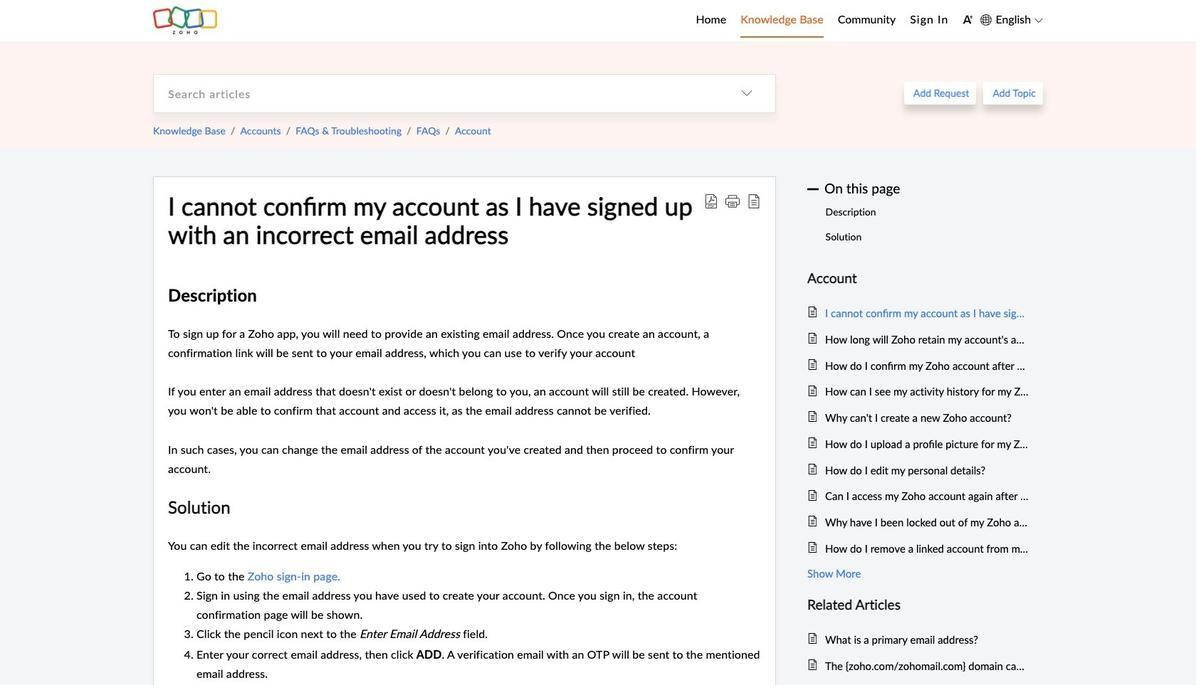 Task type: locate. For each thing, give the bounding box(es) containing it.
user preference element
[[963, 10, 974, 31]]

1 heading from the top
[[808, 268, 1029, 290]]

choose category image
[[741, 88, 753, 99]]

user preference image
[[963, 14, 974, 25]]

2 heading from the top
[[808, 595, 1029, 616]]

1 vertical spatial heading
[[808, 595, 1029, 616]]

0 vertical spatial heading
[[808, 268, 1029, 290]]

download as pdf image
[[704, 194, 719, 208]]

heading
[[808, 268, 1029, 290], [808, 595, 1029, 616]]

choose languages element
[[981, 11, 1043, 29]]



Task type: vqa. For each thing, say whether or not it's contained in the screenshot.
user preference ELEMENT
yes



Task type: describe. For each thing, give the bounding box(es) containing it.
Search articles field
[[154, 75, 719, 112]]

reader view image
[[747, 194, 761, 208]]

choose category element
[[719, 75, 776, 112]]



